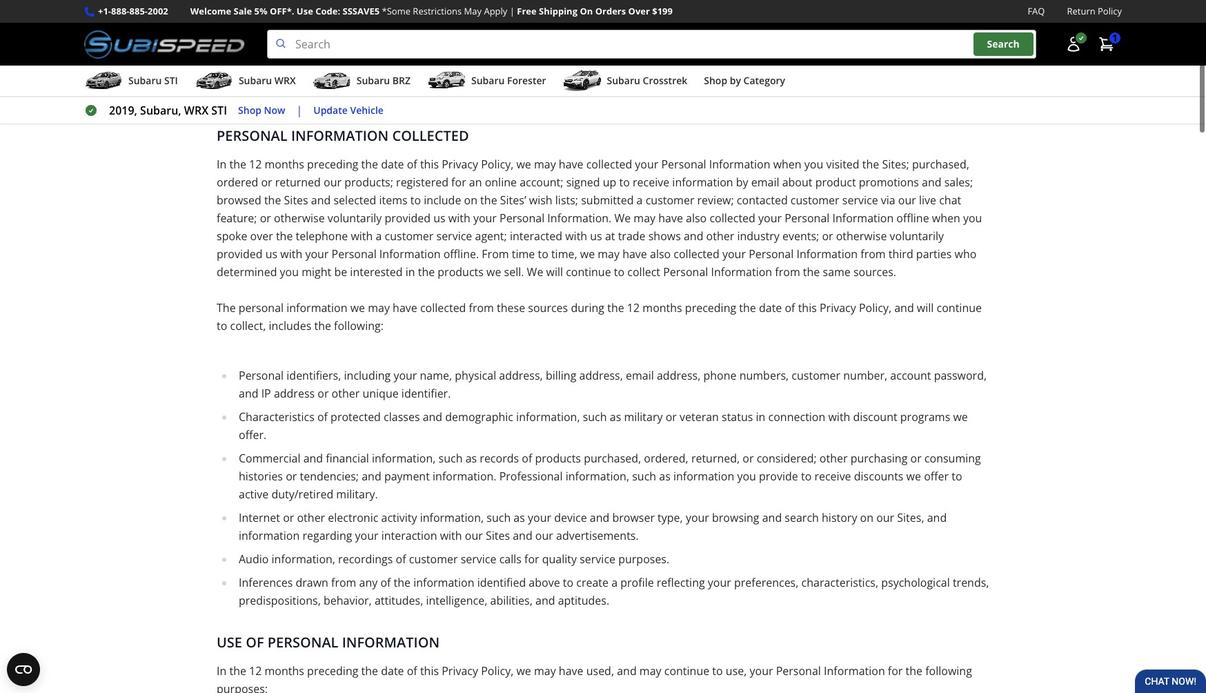 Task type: vqa. For each thing, say whether or not it's contained in the screenshot.
In corresponding to In the 12 months preceding the date of this Privacy Policy, we may have collected your Personal Information when you visited the Sites; purchased, ordered or returned our products; registered for an online account; signed up to receive information by email about product promotions and sales; browsed the Sites and selected items to include on the Sites' wish lists; submitted a customer review; contacted customer service via our live chat feature; or otherwise voluntarily provided us with your Personal Information. We may have also collected your Personal Information offline when you spoke over the telephone with a customer service agent; interacted with us at trade shows and other industry events; or otherwise voluntarily provided us with your Personal Information offline. From time to time, we may have also collected your Personal Information from third parties who determined you might be interested in the products we sell. We will continue to collect Personal Information from the same sources.
yes



Task type: locate. For each thing, give the bounding box(es) containing it.
restrictions
[[413, 5, 462, 17]]

2 in from the top
[[217, 663, 227, 678]]

+1-
[[98, 5, 111, 17]]

months inside in the 12 months preceding the date of this privacy policy, we may have collected your personal information when you visited the sites; purchased, ordered or returned our products; registered for an online account; signed up to receive information by email about product promotions and sales; browsed the sites and selected items to include on the sites' wish lists; submitted a customer review; contacted customer service via our live chat feature; or otherwise voluntarily provided us with your personal information. we may have also collected your personal information offline when you spoke over the telephone with a customer service agent; interacted with us at trade shows and other industry events; or otherwise voluntarily provided us with your personal information offline. from time to time, we may have also collected your personal information from third parties who determined you might be interested in the products we sell. we will continue to collect personal information from the same sources.
[[265, 156, 304, 171]]

in right interested
[[406, 264, 415, 279]]

continue left use,
[[665, 663, 710, 678]]

1 address, from the left
[[499, 367, 543, 383]]

information down returned,
[[674, 468, 735, 483]]

0 vertical spatial policy,
[[481, 156, 514, 171]]

include inside in the 12 months preceding the date of this privacy policy, we may have collected your personal information when you visited the sites; purchased, ordered or returned our products; registered for an online account; signed up to receive information by email about product promotions and sales; browsed the sites and selected items to include on the sites' wish lists; submitted a customer review; contacted customer service via our live chat feature; or otherwise voluntarily provided us with your personal information. we may have also collected your personal information offline when you spoke over the telephone with a customer service agent; interacted with us at trade shows and other industry events; or otherwise voluntarily provided us with your personal information offline. from time to time, we may have also collected your personal information from third parties who determined you might be interested in the products we sell. we will continue to collect personal information from the same sources.
[[424, 192, 461, 207]]

1 horizontal spatial identified
[[864, 70, 915, 85]]

the inside the term "personal information" as used herein any information that identifies, relates to, describes, is reasonably capable of being associated with, or could reasonably be linked, directly or indirectly, with a particular consumer or household. it does not include de-identified or aggregate information, or public information lawfully available from governmental records.
[[217, 53, 236, 68]]

2 vertical spatial date
[[381, 663, 404, 678]]

or right events;
[[823, 228, 834, 243]]

4 subaru from the left
[[472, 74, 505, 87]]

to inside in the 12 months preceding the date of this privacy policy, we may have used, and may continue to use, your personal information for the following purposes:
[[713, 663, 723, 678]]

welcome sale 5% off*. use code: sssave5 *some restrictions may apply | free shipping on orders over $199
[[190, 5, 673, 17]]

any
[[474, 53, 493, 68], [359, 575, 378, 590]]

1 vertical spatial provided
[[217, 246, 263, 261]]

military
[[624, 409, 663, 424]]

0 horizontal spatial reasonably
[[293, 70, 352, 85]]

1 vertical spatial purchased,
[[584, 450, 642, 465]]

1 vertical spatial include
[[424, 192, 461, 207]]

subaru for subaru crosstrek
[[607, 74, 641, 87]]

purchased, up sales; at the top of page
[[913, 156, 970, 171]]

in for in the 12 months preceding the date of this privacy policy, we may have collected your personal information when you visited the sites; purchased, ordered or returned our products; registered for an online account; signed up to receive information by email about product promotions and sales; browsed the sites and selected items to include on the sites' wish lists; submitted a customer review; contacted customer service via our live chat feature; or otherwise voluntarily provided us with your personal information. we may have also collected your personal information offline when you spoke over the telephone with a customer service agent; interacted with us at trade shows and other industry events; or otherwise voluntarily provided us with your personal information offline. from time to time, we may have also collected your personal information from third parties who determined you might be interested in the products we sell. we will continue to collect personal information from the same sources.
[[217, 156, 227, 171]]

information down internet
[[239, 528, 300, 543]]

active
[[239, 486, 269, 501]]

| down public
[[297, 103, 303, 118]]

subaru crosstrek
[[607, 74, 688, 87]]

sti down a subaru wrx thumbnail image
[[211, 103, 227, 118]]

1 vertical spatial information
[[342, 633, 440, 651]]

inferences
[[239, 575, 293, 590]]

the personal information we may have collected from these sources during the 12 months preceding the date of this privacy policy, and will continue to collect, includes the following:
[[217, 300, 983, 333]]

feature;
[[217, 210, 257, 225]]

be inside in the 12 months preceding the date of this privacy policy, we may have collected your personal information when you visited the sites; purchased, ordered or returned our products; registered for an online account; signed up to receive information by email about product promotions and sales; browsed the sites and selected items to include on the sites' wish lists; submitted a customer review; contacted customer service via our live chat feature; or otherwise voluntarily provided us with your personal information. we may have also collected your personal information offline when you spoke over the telephone with a customer service agent; interacted with us at trade shows and other industry events; or otherwise voluntarily provided us with your personal information offline. from time to time, we may have also collected your personal information from third parties who determined you might be interested in the products we sell. we will continue to collect personal information from the same sources.
[[334, 264, 347, 279]]

0 horizontal spatial any
[[359, 575, 378, 590]]

the for the personal information we may have collected from these sources during the 12 months preceding the date of this privacy policy, and will continue to collect, includes the following:
[[217, 300, 236, 315]]

time
[[512, 246, 535, 261]]

the for the term "personal information" as used herein any information that identifies, relates to, describes, is reasonably capable of being associated with, or could reasonably be linked, directly or indirectly, with a particular consumer or household. it does not include de-identified or aggregate information, or public information lawfully available from governmental records.
[[217, 53, 236, 68]]

1 horizontal spatial wrx
[[275, 74, 296, 87]]

0 vertical spatial in
[[217, 156, 227, 171]]

receive up history
[[815, 468, 852, 483]]

5 subaru from the left
[[607, 74, 641, 87]]

as up calls
[[514, 510, 525, 525]]

12 inside in the 12 months preceding the date of this privacy policy, we may have collected your personal information when you visited the sites; purchased, ordered or returned our products; registered for an online account; signed up to receive information by email about product promotions and sales; browsed the sites and selected items to include on the sites' wish lists; submitted a customer review; contacted customer service via our live chat feature; or otherwise voluntarily provided us with your personal information. we may have also collected your personal information offline when you spoke over the telephone with a customer service agent; interacted with us at trade shows and other industry events; or otherwise voluntarily provided us with your personal information offline. from time to time, we may have also collected your personal information from third parties who determined you might be interested in the products we sell. we will continue to collect personal information from the same sources.
[[249, 156, 262, 171]]

a subaru brz thumbnail image image
[[313, 71, 351, 91]]

1 horizontal spatial reasonably
[[768, 53, 827, 68]]

1 vertical spatial in
[[756, 409, 766, 424]]

1 button
[[1092, 30, 1123, 58]]

1 the from the top
[[217, 53, 236, 68]]

1 subaru from the left
[[128, 74, 162, 87]]

such inside internet or other electronic activity information, such as your device and browser type, your browsing and search history on our sites, and information regarding your interaction with our sites and our advertisements.
[[487, 510, 511, 525]]

months inside in the 12 months preceding the date of this privacy policy, we may have used, and may continue to use, your personal information for the following purposes:
[[265, 663, 304, 678]]

identified up abilities,
[[478, 575, 526, 590]]

date inside in the 12 months preceding the date of this privacy policy, we may have collected your personal information when you visited the sites; purchased, ordered or returned our products; registered for an online account; signed up to receive information by email about product promotions and sales; browsed the sites and selected items to include on the sites' wish lists; submitted a customer review; contacted customer service via our live chat feature; or otherwise voluntarily provided us with your personal information. we may have also collected your personal information offline when you spoke over the telephone with a customer service agent; interacted with us at trade shows and other industry events; or otherwise voluntarily provided us with your personal information offline. from time to time, we may have also collected your personal information from third parties who determined you might be interested in the products we sell. we will continue to collect personal information from the same sources.
[[381, 156, 404, 171]]

date inside in the 12 months preceding the date of this privacy policy, we may have used, and may continue to use, your personal information for the following purposes:
[[381, 663, 404, 678]]

personal right use,
[[777, 663, 822, 678]]

1 horizontal spatial we
[[615, 210, 631, 225]]

1 vertical spatial when
[[933, 210, 961, 225]]

terms of service link
[[643, 20, 729, 35]]

terms
[[643, 20, 675, 35]]

1 horizontal spatial products
[[535, 450, 581, 465]]

trends,
[[953, 575, 990, 590]]

this inside in the 12 months preceding the date of this privacy policy, we may have collected your personal information when you visited the sites; purchased, ordered or returned our products; registered for an online account; signed up to receive information by email about product promotions and sales; browsed the sites and selected items to include on the sites' wish lists; submitted a customer review; contacted customer service via our live chat feature; or otherwise voluntarily provided us with your personal information. we may have also collected your personal information offline when you spoke over the telephone with a customer service agent; interacted with us at trade shows and other industry events; or otherwise voluntarily provided us with your personal information offline. from time to time, we may have also collected your personal information from third parties who determined you might be interested in the products we sell. we will continue to collect personal information from the same sources.
[[420, 156, 439, 171]]

from inside inferences drawn from any of the information identified above to create a profile reflecting your preferences, characteristics, psychological trends, predispositions, behavior, attitudes, intelligence, abilities, and aptitudes.
[[331, 575, 357, 590]]

includes
[[269, 318, 312, 333]]

sell.
[[504, 264, 524, 279]]

by
[[730, 74, 742, 87], [737, 174, 749, 189]]

return policy
[[1068, 5, 1123, 17]]

relates
[[643, 53, 680, 68]]

personal information collected
[[217, 126, 469, 144]]

use
[[217, 633, 242, 651]]

1 in from the top
[[217, 156, 227, 171]]

12 for the
[[249, 663, 262, 678]]

update vehicle button
[[314, 103, 384, 118]]

0 horizontal spatial us
[[266, 246, 278, 261]]

1 horizontal spatial purchased,
[[913, 156, 970, 171]]

personal down shop now link
[[217, 126, 288, 144]]

other inside personal identifiers, including your name, physical address, billing address, email address, phone numbers, customer number, account password, and ip address or other unique identifier.
[[332, 385, 360, 401]]

1 horizontal spatial receive
[[815, 468, 852, 483]]

privacy
[[442, 156, 478, 171], [820, 300, 857, 315], [442, 663, 478, 678]]

electronic
[[328, 510, 379, 525]]

1 vertical spatial products
[[535, 450, 581, 465]]

0 horizontal spatial purchased,
[[584, 450, 642, 465]]

email
[[752, 174, 780, 189], [626, 367, 654, 383]]

0 horizontal spatial on
[[464, 192, 478, 207]]

1 horizontal spatial in
[[756, 409, 766, 424]]

and inside in the 12 months preceding the date of this privacy policy, we may have used, and may continue to use, your personal information for the following purposes:
[[617, 663, 637, 678]]

0 vertical spatial we
[[615, 210, 631, 225]]

email inside personal identifiers, including your name, physical address, billing address, email address, phone numbers, customer number, account password, and ip address or other unique identifier.
[[626, 367, 654, 383]]

you up about
[[805, 156, 824, 171]]

personal down shows
[[664, 264, 709, 279]]

policy, inside the personal information we may have collected from these sources during the 12 months preceding the date of this privacy policy, and will continue to collect, includes the following:
[[860, 300, 892, 315]]

a up 'governmental'
[[549, 70, 555, 85]]

provided down items
[[385, 210, 431, 225]]

0 vertical spatial in
[[406, 264, 415, 279]]

1 horizontal spatial also
[[686, 210, 707, 225]]

will
[[547, 264, 563, 279], [918, 300, 934, 315]]

identifier.
[[402, 385, 451, 401]]

wrx down the "personal
[[275, 74, 296, 87]]

information"
[[322, 53, 390, 68]]

preceding inside in the 12 months preceding the date of this privacy policy, we may have collected your personal information when you visited the sites; purchased, ordered or returned our products; registered for an online account; signed up to receive information by email about product promotions and sales; browsed the sites and selected items to include on the sites' wish lists; submitted a customer review; contacted customer service via our live chat feature; or otherwise voluntarily provided us with your personal information. we may have also collected your personal information offline when you spoke over the telephone with a customer service agent; interacted with us at trade shows and other industry events; or otherwise voluntarily provided us with your personal information offline. from time to time, we may have also collected your personal information from third parties who determined you might be interested in the products we sell. we will continue to collect personal information from the same sources.
[[307, 156, 359, 171]]

policy, for or
[[481, 156, 514, 171]]

0 vertical spatial wrx
[[275, 74, 296, 87]]

0 horizontal spatial will
[[547, 264, 563, 279]]

12 inside in the 12 months preceding the date of this privacy policy, we may have used, and may continue to use, your personal information for the following purposes:
[[249, 663, 262, 678]]

personal up events;
[[785, 210, 830, 225]]

shop inside dropdown button
[[704, 74, 728, 87]]

as
[[393, 53, 405, 68], [610, 409, 622, 424], [466, 450, 477, 465], [660, 468, 671, 483], [514, 510, 525, 525]]

months down collect
[[643, 300, 683, 315]]

on down the an
[[464, 192, 478, 207]]

vehicle
[[350, 103, 384, 117]]

1 vertical spatial any
[[359, 575, 378, 590]]

2 vertical spatial 12
[[249, 663, 262, 678]]

provided up "determined"
[[217, 246, 263, 261]]

of
[[678, 20, 689, 35], [874, 53, 885, 68], [407, 156, 418, 171], [785, 300, 796, 315], [318, 409, 328, 424], [522, 450, 533, 465], [396, 551, 406, 566], [381, 575, 391, 590], [407, 663, 418, 678]]

0 vertical spatial shop
[[704, 74, 728, 87]]

1 vertical spatial be
[[334, 264, 347, 279]]

code:
[[316, 5, 341, 17]]

information up intelligence,
[[414, 575, 475, 590]]

search input field
[[267, 30, 1037, 59]]

we inside characteristics of protected classes and demographic information, such as military or veteran status in connection with discount programs we offer.
[[954, 409, 969, 424]]

for left following
[[888, 663, 903, 678]]

1 vertical spatial policy,
[[860, 300, 892, 315]]

or up 'duty/retired'
[[286, 468, 297, 483]]

a subaru forester thumbnail image image
[[427, 71, 466, 91]]

1 vertical spatial months
[[643, 300, 683, 315]]

3 address, from the left
[[657, 367, 701, 383]]

| left free
[[510, 5, 515, 17]]

could
[[261, 70, 290, 85]]

2 horizontal spatial address,
[[657, 367, 701, 383]]

preceding down use of personal information
[[307, 663, 359, 678]]

in up ordered at the left
[[217, 156, 227, 171]]

subaru up subaru,
[[128, 74, 162, 87]]

privacy inside in the 12 months preceding the date of this privacy policy, we may have collected your personal information when you visited the sites; purchased, ordered or returned our products; registered for an online account; signed up to receive information by email about product promotions and sales; browsed the sites and selected items to include on the sites' wish lists; submitted a customer review; contacted customer service via our live chat feature; or otherwise voluntarily provided us with your personal information. we may have also collected your personal information offline when you spoke over the telephone with a customer service agent; interacted with us at trade shows and other industry events; or otherwise voluntarily provided us with your personal information offline. from time to time, we may have also collected your personal information from third parties who determined you might be interested in the products we sell. we will continue to collect personal information from the same sources.
[[442, 156, 478, 171]]

0 vertical spatial on
[[464, 192, 478, 207]]

for right calls
[[525, 551, 540, 566]]

0 vertical spatial products
[[438, 264, 484, 279]]

have
[[559, 156, 584, 171], [659, 210, 683, 225], [623, 246, 648, 261], [393, 300, 418, 315], [559, 663, 584, 678]]

other up protected
[[332, 385, 360, 401]]

subaru sti
[[128, 74, 178, 87]]

button image
[[1066, 36, 1083, 53]]

reasonably up not
[[768, 53, 827, 68]]

subaru down information"
[[357, 74, 390, 87]]

and down above
[[536, 592, 555, 608]]

or inside characteristics of protected classes and demographic information, such as military or veteran status in connection with discount programs we offer.
[[666, 409, 677, 424]]

0 horizontal spatial wrx
[[184, 103, 209, 118]]

0 vertical spatial receive
[[633, 174, 670, 189]]

we inside the personal information we may have collected from these sources during the 12 months preceding the date of this privacy policy, and will continue to collect, includes the following:
[[351, 300, 365, 315]]

wrx inside dropdown button
[[275, 74, 296, 87]]

may right used, at bottom
[[640, 663, 662, 678]]

0 vertical spatial purchased,
[[913, 156, 970, 171]]

date for ordered
[[381, 156, 404, 171]]

0 vertical spatial sti
[[164, 74, 178, 87]]

information inside in the 12 months preceding the date of this privacy policy, we may have collected your personal information when you visited the sites; purchased, ordered or returned our products; registered for an online account; signed up to receive information by email about product promotions and sales; browsed the sites and selected items to include on the sites' wish lists; submitted a customer review; contacted customer service via our live chat feature; or otherwise voluntarily provided us with your personal information. we may have also collected your personal information offline when you spoke over the telephone with a customer service agent; interacted with us at trade shows and other industry events; or otherwise voluntarily provided us with your personal information offline. from time to time, we may have also collected your personal information from third parties who determined you might be interested in the products we sell. we will continue to collect personal information from the same sources.
[[673, 174, 734, 189]]

1 horizontal spatial us
[[434, 210, 446, 225]]

over
[[250, 228, 273, 243]]

other up regarding
[[297, 510, 325, 525]]

this for or
[[420, 156, 439, 171]]

may up following:
[[368, 300, 390, 315]]

may up trade
[[634, 210, 656, 225]]

above
[[529, 575, 560, 590]]

policy, inside in the 12 months preceding the date of this privacy policy, we may have used, and may continue to use, your personal information for the following purposes:
[[481, 663, 514, 678]]

as up linked,
[[393, 53, 405, 68]]

voluntarily down offline
[[890, 228, 945, 243]]

and down identifier.
[[423, 409, 443, 424]]

1 vertical spatial we
[[527, 264, 544, 279]]

email up contacted
[[752, 174, 780, 189]]

0 vertical spatial this
[[420, 156, 439, 171]]

lists;
[[556, 192, 579, 207]]

2 horizontal spatial for
[[888, 663, 903, 678]]

1 vertical spatial reasonably
[[293, 70, 352, 85]]

to left collect,
[[217, 318, 227, 333]]

subaru inside subaru crosstrek dropdown button
[[607, 74, 641, 87]]

subaru down identifies,
[[607, 74, 641, 87]]

information up review;
[[673, 174, 734, 189]]

1 vertical spatial shop
[[238, 103, 262, 117]]

2 vertical spatial us
[[266, 246, 278, 261]]

2 vertical spatial continue
[[665, 663, 710, 678]]

us
[[434, 210, 446, 225], [591, 228, 603, 243], [266, 246, 278, 261]]

include down capable on the top of the page
[[805, 70, 844, 85]]

including
[[344, 367, 391, 383]]

continue down who
[[937, 300, 983, 315]]

0 horizontal spatial email
[[626, 367, 654, 383]]

terms of service .
[[643, 20, 732, 35]]

account;
[[520, 174, 564, 189]]

us left at
[[591, 228, 603, 243]]

1 vertical spatial preceding
[[686, 300, 737, 315]]

may down at
[[598, 246, 620, 261]]

12 for ordered
[[249, 156, 262, 171]]

category
[[744, 74, 786, 87]]

faq
[[1028, 5, 1046, 17]]

0 vertical spatial email
[[752, 174, 780, 189]]

0 vertical spatial 12
[[249, 156, 262, 171]]

1 horizontal spatial address,
[[580, 367, 623, 383]]

off*.
[[270, 5, 294, 17]]

collected down review;
[[710, 210, 756, 225]]

from inside the personal information we may have collected from these sources during the 12 months preceding the date of this privacy policy, and will continue to collect, includes the following:
[[469, 300, 494, 315]]

preceding down personal information collected
[[307, 156, 359, 171]]

with up the audio information, recordings of customer service calls for quality service purposes.
[[440, 528, 462, 543]]

device
[[555, 510, 587, 525]]

subaru inside subaru brz dropdown button
[[357, 74, 390, 87]]

personal
[[662, 156, 707, 171], [500, 210, 545, 225], [785, 210, 830, 225], [332, 246, 377, 261], [749, 246, 794, 261], [664, 264, 709, 279], [239, 367, 284, 383], [777, 663, 822, 678]]

household.
[[683, 70, 743, 85]]

2 address, from the left
[[580, 367, 623, 383]]

shop
[[704, 74, 728, 87], [238, 103, 262, 117]]

a subaru wrx thumbnail image image
[[195, 71, 233, 91]]

subaru
[[128, 74, 162, 87], [239, 74, 272, 87], [357, 74, 390, 87], [472, 74, 505, 87], [607, 74, 641, 87]]

|
[[510, 5, 515, 17], [297, 103, 303, 118]]

with down selected
[[351, 228, 373, 243]]

personal down industry
[[749, 246, 794, 261]]

months
[[265, 156, 304, 171], [643, 300, 683, 315], [265, 663, 304, 678]]

unique
[[363, 385, 399, 401]]

information down attitudes,
[[342, 633, 440, 651]]

0 horizontal spatial also
[[650, 246, 671, 261]]

2 vertical spatial for
[[888, 663, 903, 678]]

0 vertical spatial any
[[474, 53, 493, 68]]

of
[[246, 633, 264, 651]]

profile
[[621, 575, 654, 590]]

with
[[522, 70, 546, 85], [449, 210, 471, 225], [351, 228, 373, 243], [566, 228, 588, 243], [281, 246, 303, 261], [829, 409, 851, 424], [440, 528, 462, 543]]

1 vertical spatial privacy
[[820, 300, 857, 315]]

public
[[301, 86, 333, 102]]

subispeed logo image
[[84, 30, 245, 59]]

0 vertical spatial provided
[[385, 210, 431, 225]]

sti up 2019, subaru, wrx sti at left
[[164, 74, 178, 87]]

such
[[583, 409, 607, 424], [439, 450, 463, 465], [633, 468, 657, 483], [487, 510, 511, 525]]

preceding inside in the 12 months preceding the date of this privacy policy, we may have used, and may continue to use, your personal information for the following purposes:
[[307, 663, 359, 678]]

1 vertical spatial date
[[759, 300, 783, 315]]

1 horizontal spatial include
[[805, 70, 844, 85]]

we right sell.
[[527, 264, 544, 279]]

the
[[217, 53, 236, 68], [217, 300, 236, 315]]

following:
[[334, 318, 384, 333]]

0 vertical spatial |
[[510, 5, 515, 17]]

preceding for the
[[307, 663, 359, 678]]

0 horizontal spatial shop
[[238, 103, 262, 117]]

2 horizontal spatial continue
[[937, 300, 983, 315]]

capable
[[829, 53, 871, 68]]

12
[[249, 156, 262, 171], [628, 300, 640, 315], [249, 663, 262, 678]]

as inside characteristics of protected classes and demographic information, such as military or veteran status in connection with discount programs we offer.
[[610, 409, 622, 424]]

policy, inside in the 12 months preceding the date of this privacy policy, we may have collected your personal information when you visited the sites; purchased, ordered or returned our products; registered for an online account; signed up to receive information by email about product promotions and sales; browsed the sites and selected items to include on the sites' wish lists; submitted a customer review; contacted customer service via our live chat feature; or otherwise voluntarily provided us with your personal information. we may have also collected your personal information offline when you spoke over the telephone with a customer service agent; interacted with us at trade shows and other industry events; or otherwise voluntarily provided us with your personal information offline. from time to time, we may have also collected your personal information from third parties who determined you might be interested in the products we sell. we will continue to collect personal information from the same sources.
[[481, 156, 514, 171]]

will down time,
[[547, 264, 563, 279]]

0 vertical spatial us
[[434, 210, 446, 225]]

privacy inside in the 12 months preceding the date of this privacy policy, we may have used, and may continue to use, your personal information for the following purposes:
[[442, 663, 478, 678]]

identified inside the term "personal information" as used herein any information that identifies, relates to, describes, is reasonably capable of being associated with, or could reasonably be linked, directly or indirectly, with a particular consumer or household. it does not include de-identified or aggregate information, or public information lawfully available from governmental records.
[[864, 70, 915, 85]]

address,
[[499, 367, 543, 383], [580, 367, 623, 383], [657, 367, 701, 383]]

0 vertical spatial be
[[354, 70, 368, 85]]

you left provide
[[738, 468, 757, 483]]

1 horizontal spatial will
[[918, 300, 934, 315]]

quality
[[543, 551, 577, 566]]

shop for shop by category
[[704, 74, 728, 87]]

0 vertical spatial will
[[547, 264, 563, 279]]

0 vertical spatial months
[[265, 156, 304, 171]]

psychological
[[882, 575, 951, 590]]

0 horizontal spatial products
[[438, 264, 484, 279]]

email inside in the 12 months preceding the date of this privacy policy, we may have collected your personal information when you visited the sites; purchased, ordered or returned our products; registered for an online account; signed up to receive information by email about product promotions and sales; browsed the sites and selected items to include on the sites' wish lists; submitted a customer review; contacted customer service via our live chat feature; or otherwise voluntarily provided us with your personal information. we may have also collected your personal information offline when you spoke over the telephone with a customer service agent; interacted with us at trade shows and other industry events; or otherwise voluntarily provided us with your personal information offline. from time to time, we may have also collected your personal information from third parties who determined you might be interested in the products we sell. we will continue to collect personal information from the same sources.
[[752, 174, 780, 189]]

products down offline.
[[438, 264, 484, 279]]

billing
[[546, 367, 577, 383]]

account
[[891, 367, 932, 383]]

1 vertical spatial the
[[217, 300, 236, 315]]

considered;
[[757, 450, 817, 465]]

service
[[692, 20, 729, 35]]

subaru inside subaru sti dropdown button
[[128, 74, 162, 87]]

advertisements.
[[556, 528, 639, 543]]

1 horizontal spatial shop
[[704, 74, 728, 87]]

0 vertical spatial for
[[452, 174, 467, 189]]

the inside the personal information we may have collected from these sources during the 12 months preceding the date of this privacy policy, and will continue to collect, includes the following:
[[217, 300, 236, 315]]

1 vertical spatial voluntarily
[[890, 228, 945, 243]]

other inside commercial and financial information, such as records of products purchased, ordered, returned, or considered; other purchasing or consuming histories or tendencies; and payment information. professional information, such as information you provide to receive discounts we offer to active duty/retired military.
[[820, 450, 848, 465]]

0 vertical spatial include
[[805, 70, 844, 85]]

a inside the term "personal information" as used herein any information that identifies, relates to, describes, is reasonably capable of being associated with, or could reasonably be linked, directly or indirectly, with a particular consumer or household. it does not include de-identified or aggregate information, or public information lawfully available from governmental records.
[[549, 70, 555, 85]]

date for the
[[381, 663, 404, 678]]

our
[[324, 174, 342, 189], [899, 192, 917, 207], [877, 510, 895, 525], [465, 528, 483, 543], [536, 528, 554, 543]]

linked,
[[371, 70, 406, 85]]

subaru inside subaru wrx dropdown button
[[239, 74, 272, 87]]

shop for shop now
[[238, 103, 262, 117]]

1 vertical spatial identified
[[478, 575, 526, 590]]

on inside in the 12 months preceding the date of this privacy policy, we may have collected your personal information when you visited the sites; purchased, ordered or returned our products; registered for an online account; signed up to receive information by email about product promotions and sales; browsed the sites and selected items to include on the sites' wish lists; submitted a customer review; contacted customer service via our live chat feature; or otherwise voluntarily provided us with your personal information. we may have also collected your personal information offline when you spoke over the telephone with a customer service agent; interacted with us at trade shows and other industry events; or otherwise voluntarily provided us with your personal information offline. from time to time, we may have also collected your personal information from third parties who determined you might be interested in the products we sell. we will continue to collect personal information from the same sources.
[[464, 192, 478, 207]]

information, up 'shop now'
[[217, 86, 284, 102]]

3 subaru from the left
[[357, 74, 390, 87]]

your inside inferences drawn from any of the information identified above to create a profile reflecting your preferences, characteristics, psychological trends, predispositions, behavior, attitudes, intelligence, abilities, and aptitudes.
[[708, 575, 732, 590]]

from up behavior,
[[331, 575, 357, 590]]

include down registered
[[424, 192, 461, 207]]

with up might
[[281, 246, 303, 261]]

wrx down a subaru wrx thumbnail image
[[184, 103, 209, 118]]

months up purposes:
[[265, 663, 304, 678]]

in inside in the 12 months preceding the date of this privacy policy, we may have collected your personal information when you visited the sites; purchased, ordered or returned our products; registered for an online account; signed up to receive information by email about product promotions and sales; browsed the sites and selected items to include on the sites' wish lists; submitted a customer review; contacted customer service via our live chat feature; or otherwise voluntarily provided us with your personal information. we may have also collected your personal information offline when you spoke over the telephone with a customer service agent; interacted with us at trade shows and other industry events; or otherwise voluntarily provided us with your personal information offline. from time to time, we may have also collected your personal information from third parties who determined you might be interested in the products we sell. we will continue to collect personal information from the same sources.
[[217, 156, 227, 171]]

also down shows
[[650, 246, 671, 261]]

from inside the term "personal information" as used herein any information that identifies, relates to, describes, is reasonably capable of being associated with, or could reasonably be linked, directly or indirectly, with a particular consumer or household. it does not include de-identified or aggregate information, or public information lawfully available from governmental records.
[[498, 86, 524, 102]]

information, down billing
[[517, 409, 580, 424]]

12 up ordered at the left
[[249, 156, 262, 171]]

2 subaru from the left
[[239, 74, 272, 87]]

address
[[274, 385, 315, 401]]

2 vertical spatial months
[[265, 663, 304, 678]]

to down considered;
[[802, 468, 812, 483]]

2 the from the top
[[217, 300, 236, 315]]

our up the audio information, recordings of customer service calls for quality service purposes.
[[465, 528, 483, 543]]

0 horizontal spatial sti
[[164, 74, 178, 87]]

on inside internet or other electronic activity information, such as your device and browser type, your browsing and search history on our sites, and information regarding your interaction with our sites and our advertisements.
[[861, 510, 874, 525]]

have up shows
[[659, 210, 683, 225]]

other down review;
[[707, 228, 735, 243]]

1 vertical spatial on
[[861, 510, 874, 525]]

promotions
[[859, 174, 920, 189]]

information inside in the 12 months preceding the date of this privacy policy, we may have used, and may continue to use, your personal information for the following purposes:
[[824, 663, 886, 678]]

such down personal identifiers, including your name, physical address, billing address, email address, phone numbers, customer number, account password, and ip address or other unique identifier.
[[583, 409, 607, 424]]

subaru inside "subaru forester" dropdown button
[[472, 74, 505, 87]]

identifiers,
[[287, 367, 341, 383]]

or
[[246, 70, 258, 85], [452, 70, 463, 85], [669, 70, 681, 85], [918, 70, 930, 85], [286, 86, 298, 102], [261, 174, 272, 189], [260, 210, 271, 225], [823, 228, 834, 243], [318, 385, 329, 401], [666, 409, 677, 424], [743, 450, 754, 465], [911, 450, 922, 465], [286, 468, 297, 483], [283, 510, 294, 525]]

as inside the term "personal information" as used herein any information that identifies, relates to, describes, is reasonably capable of being associated with, or could reasonably be linked, directly or indirectly, with a particular consumer or household. it does not include de-identified or aggregate information, or public information lawfully available from governmental records.
[[393, 53, 405, 68]]

0 horizontal spatial identified
[[478, 575, 526, 590]]

by up contacted
[[737, 174, 749, 189]]

with inside the term "personal information" as used herein any information that identifies, relates to, describes, is reasonably capable of being associated with, or could reasonably be linked, directly or indirectly, with a particular consumer or household. it does not include de-identified or aggregate information, or public information lawfully available from governmental records.
[[522, 70, 546, 85]]

return policy link
[[1068, 4, 1123, 19]]

as inside internet or other electronic activity information, such as your device and browser type, your browsing and search history on our sites, and information regarding your interaction with our sites and our advertisements.
[[514, 510, 525, 525]]

1 horizontal spatial email
[[752, 174, 780, 189]]

0 horizontal spatial we
[[527, 264, 544, 279]]

to up aptitudes.
[[563, 575, 574, 590]]

0 vertical spatial privacy
[[442, 156, 478, 171]]

otherwise up sources.
[[837, 228, 888, 243]]

1 horizontal spatial for
[[525, 551, 540, 566]]

receive inside commercial and financial information, such as records of products purchased, ordered, returned, or considered; other purchasing or consuming histories or tendencies; and payment information. professional information, such as information you provide to receive discounts we offer to active duty/retired military.
[[815, 468, 852, 483]]

1 horizontal spatial on
[[861, 510, 874, 525]]

0 vertical spatial continue
[[566, 264, 611, 279]]

with left discount
[[829, 409, 851, 424]]

your inside personal identifiers, including your name, physical address, billing address, email address, phone numbers, customer number, account password, and ip address or other unique identifier.
[[394, 367, 417, 383]]

collected down shows
[[674, 246, 720, 261]]

shows
[[649, 228, 681, 243]]

1 horizontal spatial continue
[[665, 663, 710, 678]]

with up offline.
[[449, 210, 471, 225]]

privacy for following
[[442, 663, 478, 678]]

this inside in the 12 months preceding the date of this privacy policy, we may have used, and may continue to use, your personal information for the following purposes:
[[420, 663, 439, 678]]

via
[[882, 192, 896, 207]]

a
[[549, 70, 555, 85], [637, 192, 643, 207], [376, 228, 382, 243], [612, 575, 618, 590]]

de-
[[847, 70, 864, 85]]

0 vertical spatial the
[[217, 53, 236, 68]]

customer up connection on the right of page
[[792, 367, 841, 383]]

address, left billing
[[499, 367, 543, 383]]

also down review;
[[686, 210, 707, 225]]

or down associated
[[918, 70, 930, 85]]

0 horizontal spatial sites
[[284, 192, 308, 207]]

1 horizontal spatial when
[[933, 210, 961, 225]]



Task type: describe. For each thing, give the bounding box(es) containing it.
to inside the personal information we may have collected from these sources during the 12 months preceding the date of this privacy policy, and will continue to collect, includes the following:
[[217, 318, 227, 333]]

offer
[[925, 468, 949, 483]]

use of personal information
[[217, 633, 440, 651]]

or right ordered at the left
[[261, 174, 272, 189]]

0 vertical spatial also
[[686, 210, 707, 225]]

12 inside the personal information we may have collected from these sources during the 12 months preceding the date of this privacy policy, and will continue to collect, includes the following:
[[628, 300, 640, 315]]

you inside commercial and financial information, such as records of products purchased, ordered, returned, or considered; other purchasing or consuming histories or tendencies; and payment information. professional information, such as information you provide to receive discounts we offer to active duty/retired military.
[[738, 468, 757, 483]]

and up 'advertisements.'
[[590, 510, 610, 525]]

programs
[[901, 409, 951, 424]]

date inside the personal information we may have collected from these sources during the 12 months preceding the date of this privacy policy, and will continue to collect, includes the following:
[[759, 300, 783, 315]]

information.
[[433, 468, 497, 483]]

and inside personal identifiers, including your name, physical address, billing address, email address, phone numbers, customer number, account password, and ip address or other unique identifier.
[[239, 385, 259, 401]]

have inside the personal information we may have collected from these sources during the 12 months preceding the date of this privacy policy, and will continue to collect, includes the following:
[[393, 300, 418, 315]]

such up information.
[[439, 450, 463, 465]]

preceding inside the personal information we may have collected from these sources during the 12 months preceding the date of this privacy policy, and will continue to collect, includes the following:
[[686, 300, 737, 315]]

continue inside in the 12 months preceding the date of this privacy policy, we may have collected your personal information when you visited the sites; purchased, ordered or returned our products; registered for an online account; signed up to receive information by email about product promotions and sales; browsed the sites and selected items to include on the sites' wish lists; submitted a customer review; contacted customer service via our live chat feature; or otherwise voluntarily provided us with your personal information. we may have also collected your personal information offline when you spoke over the telephone with a customer service agent; interacted with us at trade shows and other industry events; or otherwise voluntarily provided us with your personal information offline. from time to time, we may have also collected your personal information from third parties who determined you might be interested in the products we sell. we will continue to collect personal information from the same sources.
[[566, 264, 611, 279]]

products;
[[345, 174, 394, 189]]

live
[[920, 192, 937, 207]]

purposes:
[[217, 681, 268, 693]]

or inside internet or other electronic activity information, such as your device and browser type, your browsing and search history on our sites, and information regarding your interaction with our sites and our advertisements.
[[283, 510, 294, 525]]

our up selected
[[324, 174, 342, 189]]

with,
[[217, 70, 243, 85]]

military.
[[336, 486, 378, 501]]

and up the live
[[922, 174, 942, 189]]

receive inside in the 12 months preceding the date of this privacy policy, we may have collected your personal information when you visited the sites; purchased, ordered or returned our products; registered for an online account; signed up to receive information by email about product promotions and sales; browsed the sites and selected items to include on the sites' wish lists; submitted a customer review; contacted customer service via our live chat feature; or otherwise voluntarily provided us with your personal information. we may have also collected your personal information offline when you spoke over the telephone with a customer service agent; interacted with us at trade shows and other industry events; or otherwise voluntarily provided us with your personal information offline. from time to time, we may have also collected your personal information from third parties who determined you might be interested in the products we sell. we will continue to collect personal information from the same sources.
[[633, 174, 670, 189]]

products inside commercial and financial information, such as records of products purchased, ordered, returned, or considered; other purchasing or consuming histories or tendencies; and payment information. professional information, such as information you provide to receive discounts we offer to active duty/retired military.
[[535, 450, 581, 465]]

duty/retired
[[272, 486, 334, 501]]

personal identifiers, including your name, physical address, billing address, email address, phone numbers, customer number, account password, and ip address or other unique identifier.
[[239, 367, 987, 401]]

subaru for subaru wrx
[[239, 74, 272, 87]]

and right shows
[[684, 228, 704, 243]]

0 vertical spatial personal
[[217, 126, 288, 144]]

returned
[[275, 174, 321, 189]]

from
[[482, 246, 509, 261]]

to inside inferences drawn from any of the information identified above to create a profile reflecting your preferences, characteristics, psychological trends, predispositions, behavior, attitudes, intelligence, abilities, and aptitudes.
[[563, 575, 574, 590]]

information, inside internet or other electronic activity information, such as your device and browser type, your browsing and search history on our sites, and information regarding your interaction with our sites and our advertisements.
[[420, 510, 484, 525]]

such inside characteristics of protected classes and demographic information, such as military or veteran status in connection with discount programs we offer.
[[583, 409, 607, 424]]

in inside in the 12 months preceding the date of this privacy policy, we may have collected your personal information when you visited the sites; purchased, ordered or returned our products; registered for an online account; signed up to receive information by email about product promotions and sales; browsed the sites and selected items to include on the sites' wish lists; submitted a customer review; contacted customer service via our live chat feature; or otherwise voluntarily provided us with your personal information. we may have also collected your personal information offline when you spoke over the telephone with a customer service agent; interacted with us at trade shows and other industry events; or otherwise voluntarily provided us with your personal information offline. from time to time, we may have also collected your personal information from third parties who determined you might be interested in the products we sell. we will continue to collect personal information from the same sources.
[[406, 264, 415, 279]]

service left calls
[[461, 551, 497, 566]]

information, inside the term "personal information" as used herein any information that identifies, relates to, describes, is reasonably capable of being associated with, or could reasonably be linked, directly or indirectly, with a particular consumer or household. it does not include de-identified or aggregate information, or public information lawfully available from governmental records.
[[217, 86, 284, 102]]

for inside in the 12 months preceding the date of this privacy policy, we may have collected your personal information when you visited the sites; purchased, ordered or returned our products; registered for an online account; signed up to receive information by email about product promotions and sales; browsed the sites and selected items to include on the sites' wish lists; submitted a customer review; contacted customer service via our live chat feature; or otherwise voluntarily provided us with your personal information. we may have also collected your personal information offline when you spoke over the telephone with a customer service agent; interacted with us at trade shows and other industry events; or otherwise voluntarily provided us with your personal information offline. from time to time, we may have also collected your personal information from third parties who determined you might be interested in the products we sell. we will continue to collect personal information from the same sources.
[[452, 174, 467, 189]]

subaru for subaru sti
[[128, 74, 162, 87]]

service left via
[[843, 192, 879, 207]]

offline.
[[444, 246, 479, 261]]

0 vertical spatial voluntarily
[[328, 210, 382, 225]]

may up account;
[[534, 156, 556, 171]]

activity
[[381, 510, 417, 525]]

will inside the personal information we may have collected from these sources during the 12 months preceding the date of this privacy policy, and will continue to collect, includes the following:
[[918, 300, 934, 315]]

subaru forester button
[[427, 68, 547, 96]]

information inside the personal information we may have collected from these sources during the 12 months preceding the date of this privacy policy, and will continue to collect, includes the following:
[[287, 300, 348, 315]]

a subaru crosstrek thumbnail image image
[[563, 71, 602, 91]]

.
[[729, 20, 732, 35]]

number,
[[844, 367, 888, 383]]

purchased, inside commercial and financial information, such as records of products purchased, ordered, returned, or considered; other purchasing or consuming histories or tendencies; and payment information. professional information, such as information you provide to receive discounts we offer to active duty/retired military.
[[584, 450, 642, 465]]

of inside in the 12 months preceding the date of this privacy policy, we may have collected your personal information when you visited the sites; purchased, ordered or returned our products; registered for an online account; signed up to receive information by email about product promotions and sales; browsed the sites and selected items to include on the sites' wish lists; submitted a customer review; contacted customer service via our live chat feature; or otherwise voluntarily provided us with your personal information. we may have also collected your personal information offline when you spoke over the telephone with a customer service agent; interacted with us at trade shows and other industry events; or otherwise voluntarily provided us with your personal information offline. from time to time, we may have also collected your personal information from third parties who determined you might be interested in the products we sell. we will continue to collect personal information from the same sources.
[[407, 156, 418, 171]]

time,
[[552, 246, 578, 261]]

use,
[[726, 663, 747, 678]]

and up tendencies;
[[304, 450, 323, 465]]

service down 'advertisements.'
[[580, 551, 616, 566]]

information inside inferences drawn from any of the information identified above to create a profile reflecting your preferences, characteristics, psychological trends, predispositions, behavior, attitudes, intelligence, abilities, and aptitudes.
[[414, 575, 475, 590]]

sites inside internet or other electronic activity information, such as your device and browser type, your browsing and search history on our sites, and information regarding your interaction with our sites and our advertisements.
[[486, 528, 510, 543]]

1 horizontal spatial sti
[[211, 103, 227, 118]]

search
[[785, 510, 819, 525]]

subaru for subaru brz
[[357, 74, 390, 87]]

subaru forester
[[472, 74, 547, 87]]

information inside internet or other electronic activity information, such as your device and browser type, your browsing and search history on our sites, and information regarding your interaction with our sites and our advertisements.
[[239, 528, 300, 543]]

of inside in the 12 months preceding the date of this privacy policy, we may have used, and may continue to use, your personal information for the following purposes:
[[407, 663, 418, 678]]

of inside inferences drawn from any of the information identified above to create a profile reflecting your preferences, characteristics, psychological trends, predispositions, behavior, attitudes, intelligence, abilities, and aptitudes.
[[381, 575, 391, 590]]

for inside in the 12 months preceding the date of this privacy policy, we may have used, and may continue to use, your personal information for the following purposes:
[[888, 663, 903, 678]]

during
[[571, 300, 605, 315]]

welcome
[[190, 5, 231, 17]]

in for in the 12 months preceding the date of this privacy policy, we may have used, and may continue to use, your personal information for the following purposes:
[[217, 663, 227, 678]]

we inside in the 12 months preceding the date of this privacy policy, we may have used, and may continue to use, your personal information for the following purposes:
[[517, 663, 532, 678]]

use
[[297, 5, 313, 17]]

we inside commercial and financial information, such as records of products purchased, ordered, returned, or considered; other purchasing or consuming histories or tendencies; and payment information. professional information, such as information you provide to receive discounts we offer to active duty/retired military.
[[907, 468, 922, 483]]

sti inside subaru sti dropdown button
[[164, 74, 178, 87]]

of inside the personal information we may have collected from these sources during the 12 months preceding the date of this privacy policy, and will continue to collect, includes the following:
[[785, 300, 796, 315]]

tendencies;
[[300, 468, 359, 483]]

recordings
[[338, 551, 393, 566]]

the inside inferences drawn from any of the information identified above to create a profile reflecting your preferences, characteristics, psychological trends, predispositions, behavior, attitudes, intelligence, abilities, and aptitudes.
[[394, 575, 411, 590]]

1 horizontal spatial provided
[[385, 210, 431, 225]]

information inside commercial and financial information, such as records of products purchased, ordered, returned, or considered; other purchasing or consuming histories or tendencies; and payment information. professional information, such as information you provide to receive discounts we offer to active duty/retired military.
[[674, 468, 735, 483]]

as up information.
[[466, 450, 477, 465]]

might
[[302, 264, 332, 279]]

or down term
[[246, 70, 258, 85]]

months for the
[[265, 663, 304, 678]]

service up offline.
[[437, 228, 473, 243]]

products inside in the 12 months preceding the date of this privacy policy, we may have collected your personal information when you visited the sites; purchased, ordered or returned our products; registered for an online account; signed up to receive information by email about product promotions and sales; browsed the sites and selected items to include on the sites' wish lists; submitted a customer review; contacted customer service via our live chat feature; or otherwise voluntarily provided us with your personal information. we may have also collected your personal information offline when you spoke over the telephone with a customer service agent; interacted with us at trade shows and other industry events; or otherwise voluntarily provided us with your personal information offline. from time to time, we may have also collected your personal information from third parties who determined you might be interested in the products we sell. we will continue to collect personal information from the same sources.
[[438, 264, 484, 279]]

purchasing
[[851, 450, 908, 465]]

continue inside in the 12 months preceding the date of this privacy policy, we may have used, and may continue to use, your personal information for the following purposes:
[[665, 663, 710, 678]]

may inside the personal information we may have collected from these sources during the 12 months preceding the date of this privacy policy, and will continue to collect, includes the following:
[[368, 300, 390, 315]]

internet
[[239, 510, 280, 525]]

with inside characteristics of protected classes and demographic information, such as military or veteran status in connection with discount programs we offer.
[[829, 409, 851, 424]]

+1-888-885-2002 link
[[98, 4, 168, 19]]

a subaru sti thumbnail image image
[[84, 71, 123, 91]]

with down the information.
[[566, 228, 588, 243]]

ordered,
[[644, 450, 689, 465]]

sites inside in the 12 months preceding the date of this privacy policy, we may have collected your personal information when you visited the sites; purchased, ordered or returned our products; registered for an online account; signed up to receive information by email about product promotions and sales; browsed the sites and selected items to include on the sites' wish lists; submitted a customer review; contacted customer service via our live chat feature; or otherwise voluntarily provided us with your personal information. we may have also collected your personal information offline when you spoke over the telephone with a customer service agent; interacted with us at trade shows and other industry events; or otherwise voluntarily provided us with your personal information offline. from time to time, we may have also collected your personal information from third parties who determined you might be interested in the products we sell. we will continue to collect personal information from the same sources.
[[284, 192, 308, 207]]

term
[[239, 53, 265, 68]]

0 horizontal spatial otherwise
[[274, 210, 325, 225]]

discounts
[[855, 468, 904, 483]]

ip
[[261, 385, 271, 401]]

our left sites,
[[877, 510, 895, 525]]

audio information, recordings of customer service calls for quality service purposes.
[[239, 551, 670, 566]]

and right sites,
[[928, 510, 947, 525]]

or right returned,
[[743, 450, 754, 465]]

1 horizontal spatial otherwise
[[837, 228, 888, 243]]

to left collect
[[614, 264, 625, 279]]

2 horizontal spatial us
[[591, 228, 603, 243]]

from down events;
[[776, 264, 801, 279]]

of inside commercial and financial information, such as records of products purchased, ordered, returned, or considered; other purchasing or consuming histories or tendencies; and payment information. professional information, such as information you provide to receive discounts we offer to active duty/retired military.
[[522, 450, 533, 465]]

subaru crosstrek button
[[563, 68, 688, 96]]

personal up review;
[[662, 156, 707, 171]]

by inside dropdown button
[[730, 74, 742, 87]]

customer inside personal identifiers, including your name, physical address, billing address, email address, phone numbers, customer number, account password, and ip address or other unique identifier.
[[792, 367, 841, 383]]

privacy for or
[[442, 156, 478, 171]]

personal down sites'
[[500, 210, 545, 225]]

orders
[[596, 5, 626, 17]]

determined
[[217, 264, 277, 279]]

collected up up on the top of the page
[[587, 156, 633, 171]]

1 vertical spatial also
[[650, 246, 671, 261]]

information, up payment
[[372, 450, 436, 465]]

other inside in the 12 months preceding the date of this privacy policy, we may have collected your personal information when you visited the sites; purchased, ordered or returned our products; registered for an online account; signed up to receive information by email about product promotions and sales; browsed the sites and selected items to include on the sites' wish lists; submitted a customer review; contacted customer service via our live chat feature; or otherwise voluntarily provided us with your personal information. we may have also collected your personal information offline when you spoke over the telephone with a customer service agent; interacted with us at trade shows and other industry events; or otherwise voluntarily provided us with your personal information offline. from time to time, we may have also collected your personal information from third parties who determined you might be interested in the products we sell. we will continue to collect personal information from the same sources.
[[707, 228, 735, 243]]

visited
[[827, 156, 860, 171]]

to down 'interacted'
[[538, 246, 549, 261]]

0 vertical spatial reasonably
[[768, 53, 827, 68]]

records
[[480, 450, 519, 465]]

0 vertical spatial when
[[774, 156, 802, 171]]

in the 12 months preceding the date of this privacy policy, we may have collected your personal information when you visited the sites; purchased, ordered or returned our products; registered for an online account; signed up to receive information by email about product promotions and sales; browsed the sites and selected items to include on the sites' wish lists; submitted a customer review; contacted customer service via our live chat feature; or otherwise voluntarily provided us with your personal information. we may have also collected your personal information offline when you spoke over the telephone with a customer service agent; interacted with us at trade shows and other industry events; or otherwise voluntarily provided us with your personal information offline. from time to time, we may have also collected your personal information from third parties who determined you might be interested in the products we sell. we will continue to collect personal information from the same sources.
[[217, 156, 983, 279]]

1 vertical spatial personal
[[268, 633, 339, 651]]

shipping
[[539, 5, 578, 17]]

status
[[722, 409, 754, 424]]

crosstrek
[[643, 74, 688, 87]]

on
[[580, 5, 593, 17]]

regarding
[[303, 528, 352, 543]]

1 horizontal spatial |
[[510, 5, 515, 17]]

"personal
[[268, 53, 319, 68]]

1 vertical spatial |
[[297, 103, 303, 118]]

1
[[1113, 31, 1119, 44]]

have up signed
[[559, 156, 584, 171]]

history
[[822, 510, 858, 525]]

identified inside inferences drawn from any of the information identified above to create a profile reflecting your preferences, characteristics, psychological trends, predispositions, behavior, attitudes, intelligence, abilities, and aptitudes.
[[478, 575, 526, 590]]

of inside characteristics of protected classes and demographic information, such as military or veteran status in connection with discount programs we offer.
[[318, 409, 328, 424]]

chat
[[940, 192, 962, 207]]

in inside characteristics of protected classes and demographic information, such as military or veteran status in connection with discount programs we offer.
[[756, 409, 766, 424]]

personal inside in the 12 months preceding the date of this privacy policy, we may have used, and may continue to use, your personal information for the following purposes:
[[777, 663, 822, 678]]

include inside the term "personal information" as used herein any information that identifies, relates to, describes, is reasonably capable of being associated with, or could reasonably be linked, directly or indirectly, with a particular consumer or household. it does not include de-identified or aggregate information, or public information lawfully available from governmental records.
[[805, 70, 844, 85]]

our up 'quality'
[[536, 528, 554, 543]]

or up over
[[260, 210, 271, 225]]

will inside in the 12 months preceding the date of this privacy policy, we may have collected your personal information when you visited the sites; purchased, ordered or returned our products; registered for an online account; signed up to receive information by email about product promotions and sales; browsed the sites and selected items to include on the sites' wish lists; submitted a customer review; contacted customer service via our live chat feature; or otherwise voluntarily provided us with your personal information. we may have also collected your personal information offline when you spoke over the telephone with a customer service agent; interacted with us at trade shows and other industry events; or otherwise voluntarily provided us with your personal information offline. from time to time, we may have also collected your personal information from third parties who determined you might be interested in the products we sell. we will continue to collect personal information from the same sources.
[[547, 264, 563, 279]]

and up military.
[[362, 468, 382, 483]]

open widget image
[[7, 653, 40, 686]]

collected
[[392, 126, 469, 144]]

it
[[746, 70, 753, 85]]

update
[[314, 103, 348, 117]]

used,
[[587, 663, 615, 678]]

you up who
[[964, 210, 983, 225]]

continue inside the personal information we may have collected from these sources during the 12 months preceding the date of this privacy policy, and will continue to collect, includes the following:
[[937, 300, 983, 315]]

search
[[988, 38, 1020, 51]]

0 vertical spatial information
[[291, 126, 389, 144]]

you left might
[[280, 264, 299, 279]]

privacy inside the personal information we may have collected from these sources during the 12 months preceding the date of this privacy policy, and will continue to collect, includes the following:
[[820, 300, 857, 315]]

our up offline
[[899, 192, 917, 207]]

subaru,
[[140, 103, 181, 118]]

and down returned on the top left of the page
[[311, 192, 331, 207]]

customer down interaction
[[409, 551, 458, 566]]

+1-888-885-2002
[[98, 5, 168, 17]]

demographic
[[446, 409, 514, 424]]

sites,
[[898, 510, 925, 525]]

as down ordered,
[[660, 468, 671, 483]]

customer up shows
[[646, 192, 695, 207]]

or inside personal identifiers, including your name, physical address, billing address, email address, phone numbers, customer number, account password, and ip address or other unique identifier.
[[318, 385, 329, 401]]

preceding for ordered
[[307, 156, 359, 171]]

a right submitted
[[637, 192, 643, 207]]

or down herein
[[452, 70, 463, 85]]

any inside inferences drawn from any of the information identified above to create a profile reflecting your preferences, characteristics, psychological trends, predispositions, behavior, attitudes, intelligence, abilities, and aptitudes.
[[359, 575, 378, 590]]

this for following
[[420, 663, 439, 678]]

purchased, inside in the 12 months preceding the date of this privacy policy, we may have collected your personal information when you visited the sites; purchased, ordered or returned our products; registered for an online account; signed up to receive information by email about product promotions and sales; browsed the sites and selected items to include on the sites' wish lists; submitted a customer review; contacted customer service via our live chat feature; or otherwise voluntarily provided us with your personal information. we may have also collected your personal information offline when you spoke over the telephone with a customer service agent; interacted with us at trade shows and other industry events; or otherwise voluntarily provided us with your personal information offline. from time to time, we may have also collected your personal information from third parties who determined you might be interested in the products we sell. we will continue to collect personal information from the same sources.
[[913, 156, 970, 171]]

personal up interested
[[332, 246, 377, 261]]

attitudes,
[[375, 592, 423, 608]]

information up vehicle
[[336, 86, 400, 102]]

following
[[926, 663, 973, 678]]

information, up drawn
[[272, 551, 336, 566]]

or down relates
[[669, 70, 681, 85]]

information up the forester
[[496, 53, 560, 68]]

and inside characteristics of protected classes and demographic information, such as military or veteran status in connection with discount programs we offer.
[[423, 409, 443, 424]]

histories
[[239, 468, 283, 483]]

from up sources.
[[861, 246, 886, 261]]

may
[[464, 5, 482, 17]]

browsed
[[217, 192, 262, 207]]

items
[[379, 192, 408, 207]]

lawfully
[[403, 86, 444, 102]]

or down could
[[286, 86, 298, 102]]

other inside internet or other electronic activity information, such as your device and browser type, your browsing and search history on our sites, and information regarding your interaction with our sites and our advertisements.
[[297, 510, 325, 525]]

information, up device
[[566, 468, 630, 483]]

and left search
[[763, 510, 782, 525]]

by inside in the 12 months preceding the date of this privacy policy, we may have collected your personal information when you visited the sites; purchased, ordered or returned our products; registered for an online account; signed up to receive information by email about product promotions and sales; browsed the sites and selected items to include on the sites' wish lists; submitted a customer review; contacted customer service via our live chat feature; or otherwise voluntarily provided us with your personal information. we may have also collected your personal information offline when you spoke over the telephone with a customer service agent; interacted with us at trade shows and other industry events; or otherwise voluntarily provided us with your personal information offline. from time to time, we may have also collected your personal information from third parties who determined you might be interested in the products we sell. we will continue to collect personal information from the same sources.
[[737, 174, 749, 189]]

to,
[[683, 53, 697, 68]]

subaru brz button
[[313, 68, 411, 96]]

a up interested
[[376, 228, 382, 243]]

1 vertical spatial for
[[525, 551, 540, 566]]

information.
[[548, 210, 612, 225]]

a inside inferences drawn from any of the information identified above to create a profile reflecting your preferences, characteristics, psychological trends, predispositions, behavior, attitudes, intelligence, abilities, and aptitudes.
[[612, 575, 618, 590]]

this inside the personal information we may have collected from these sources during the 12 months preceding the date of this privacy policy, and will continue to collect, includes the following:
[[799, 300, 817, 315]]

any inside the term "personal information" as used herein any information that identifies, relates to, describes, is reasonably capable of being associated with, or could reasonably be linked, directly or indirectly, with a particular consumer or household. it does not include de-identified or aggregate information, or public information lawfully available from governmental records.
[[474, 53, 493, 68]]

is
[[756, 53, 765, 68]]

and up calls
[[513, 528, 533, 543]]

information, inside characteristics of protected classes and demographic information, such as military or veteran status in connection with discount programs we offer.
[[517, 409, 580, 424]]

1 vertical spatial wrx
[[184, 103, 209, 118]]

customer down about
[[791, 192, 840, 207]]

records.
[[604, 86, 647, 102]]

or left consuming
[[911, 450, 922, 465]]

create
[[577, 575, 609, 590]]

characteristics of protected classes and demographic information, such as military or veteran status in connection with discount programs we offer.
[[239, 409, 969, 442]]

such down ordered,
[[633, 468, 657, 483]]

financial
[[326, 450, 369, 465]]

subaru for subaru forester
[[472, 74, 505, 87]]

months for ordered
[[265, 156, 304, 171]]

telephone
[[296, 228, 348, 243]]

collected inside the personal information we may have collected from these sources during the 12 months preceding the date of this privacy policy, and will continue to collect, includes the following:
[[420, 300, 466, 315]]

numbers,
[[740, 367, 789, 383]]

personal inside personal identifiers, including your name, physical address, billing address, email address, phone numbers, customer number, account password, and ip address or other unique identifier.
[[239, 367, 284, 383]]

to right up on the top of the page
[[620, 174, 630, 189]]

customer down items
[[385, 228, 434, 243]]

may left used, at bottom
[[534, 663, 556, 678]]

with inside internet or other electronic activity information, such as your device and browser type, your browsing and search history on our sites, and information regarding your interaction with our sites and our advertisements.
[[440, 528, 462, 543]]

professional
[[500, 468, 563, 483]]

to down registered
[[411, 192, 421, 207]]

connection
[[769, 409, 826, 424]]

your inside in the 12 months preceding the date of this privacy policy, we may have used, and may continue to use, your personal information for the following purposes:
[[750, 663, 774, 678]]

policy, for following
[[481, 663, 514, 678]]

months inside the personal information we may have collected from these sources during the 12 months preceding the date of this privacy policy, and will continue to collect, includes the following:
[[643, 300, 683, 315]]

and inside inferences drawn from any of the information identified above to create a profile reflecting your preferences, characteristics, psychological trends, predispositions, behavior, attitudes, intelligence, abilities, and aptitudes.
[[536, 592, 555, 608]]

review;
[[698, 192, 734, 207]]

have inside in the 12 months preceding the date of this privacy policy, we may have used, and may continue to use, your personal information for the following purposes:
[[559, 663, 584, 678]]

aptitudes.
[[558, 592, 610, 608]]

have down trade
[[623, 246, 648, 261]]

faq link
[[1028, 4, 1046, 19]]

be inside the term "personal information" as used herein any information that identifies, relates to, describes, is reasonably capable of being associated with, or could reasonably be linked, directly or indirectly, with a particular consumer or household. it does not include de-identified or aggregate information, or public information lawfully available from governmental records.
[[354, 70, 368, 85]]

and inside the personal information we may have collected from these sources during the 12 months preceding the date of this privacy policy, and will continue to collect, includes the following:
[[895, 300, 915, 315]]

to down consuming
[[952, 468, 963, 483]]

of inside the term "personal information" as used herein any information that identifies, relates to, describes, is reasonably capable of being associated with, or could reasonably be linked, directly or indirectly, with a particular consumer or household. it does not include de-identified or aggregate information, or public information lawfully available from governmental records.
[[874, 53, 885, 68]]



